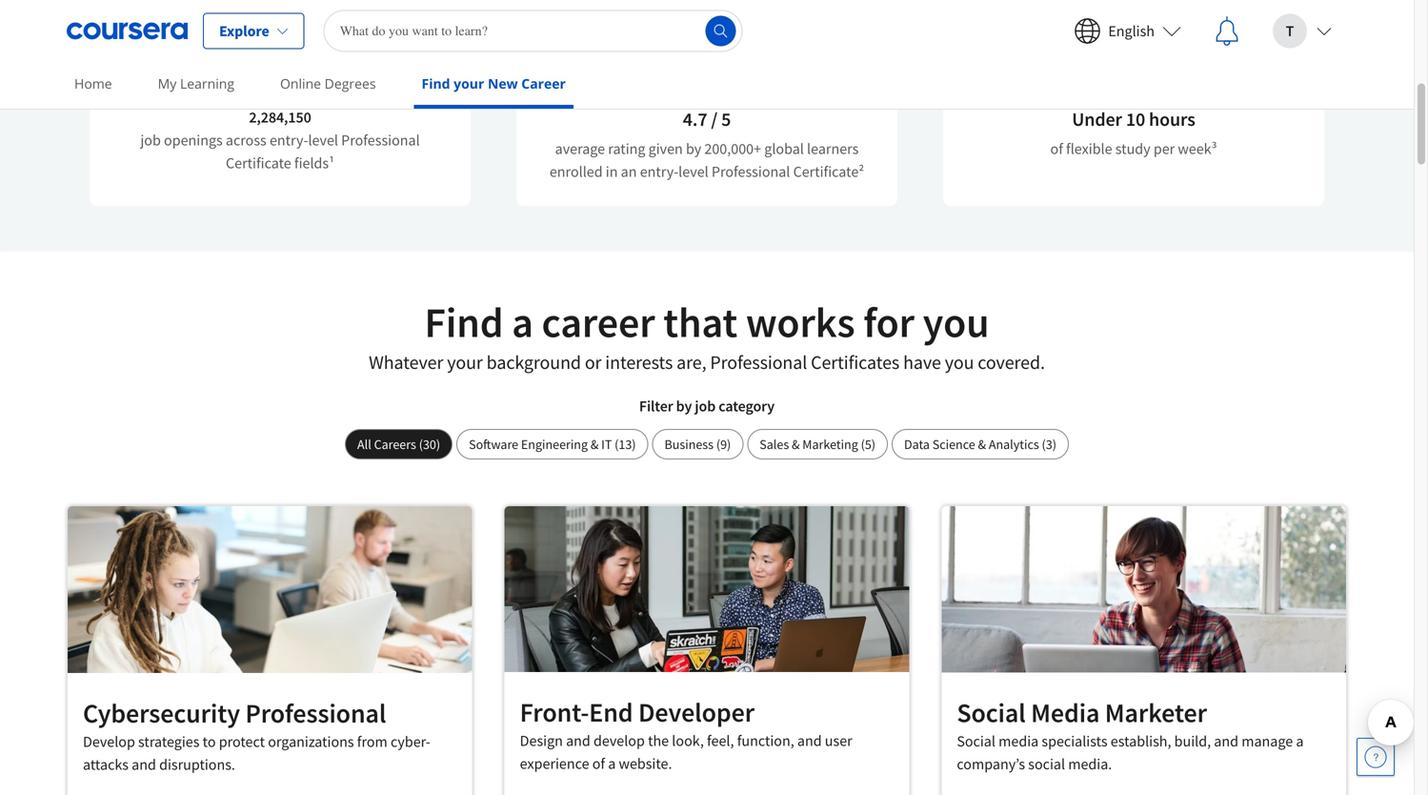 Task type: vqa. For each thing, say whether or not it's contained in the screenshot.


Task type: describe. For each thing, give the bounding box(es) containing it.
explore button
[[203, 13, 305, 49]]

industry
[[630, 46, 683, 65]]

data science & analytics (3)
[[905, 436, 1057, 453]]

website.
[[619, 754, 672, 773]]

job.
[[1184, 46, 1208, 65]]

your inside find a career that works for you whatever your background or interests are, professional certificates have you covered.
[[447, 350, 483, 374]]

degrees
[[325, 74, 376, 92]]

front-
[[520, 695, 589, 729]]

my learning link
[[150, 62, 242, 105]]

than
[[1162, 23, 1191, 42]]

(30)
[[419, 436, 441, 453]]

science
[[933, 436, 976, 453]]

techniques.
[[748, 46, 823, 65]]

the inside front-end developer design and develop the look, feel, function, and user experience of a website.
[[648, 731, 669, 750]]

career
[[542, 296, 655, 348]]

1 horizontal spatial job
[[695, 397, 716, 416]]

week³
[[1179, 139, 1218, 158]]

2 & from the left
[[792, 436, 800, 453]]

that
[[664, 296, 738, 348]]

filter by job category
[[640, 397, 775, 416]]

t button
[[1258, 0, 1348, 61]]

apply
[[540, 23, 577, 42]]

strategies
[[138, 732, 200, 751]]

cybersecurity
[[83, 696, 240, 730]]

& for software engineering & it (13)
[[591, 436, 599, 453]]

marketer
[[1106, 696, 1208, 729]]

media.
[[1069, 755, 1113, 774]]

field.
[[413, 23, 445, 42]]

explore
[[219, 21, 269, 41]]

user
[[825, 731, 853, 750]]

and up experience
[[566, 731, 591, 750]]

new inside apply your new skills to real-world projects using the latest industry tools and techniques.
[[612, 23, 638, 42]]

careers
[[374, 436, 416, 453]]

business
[[665, 436, 714, 453]]

(13)
[[615, 436, 636, 453]]

help center image
[[1365, 745, 1388, 768]]

openings
[[164, 131, 223, 150]]

Software Engineering & IT (13) button
[[457, 429, 649, 459]]

company's
[[957, 755, 1026, 774]]

2 social from the top
[[957, 732, 996, 751]]

sales
[[760, 436, 789, 453]]

a inside social media marketer social media specialists establish, build, and manage a company's social media.
[[1297, 732, 1304, 751]]

social media marketer image
[[942, 506, 1347, 673]]

whatever
[[369, 350, 444, 374]]

certificate²
[[794, 162, 865, 181]]

disruptions.
[[159, 755, 235, 774]]

online degrees
[[280, 74, 376, 92]]

and inside social media marketer social media specialists establish, build, and manage a company's social media.
[[1215, 732, 1239, 751]]

5
[[722, 107, 731, 131]]

your for apply
[[580, 23, 608, 42]]

1 horizontal spatial to
[[373, 23, 386, 42]]

2,284,150
[[249, 108, 311, 127]]

4.7 / 5 average rating given by 200,000+ global learners enrolled in an entry-level professional certificate²
[[550, 107, 865, 181]]

and left user
[[798, 731, 822, 750]]

of inside front-end developer design and develop the look, feel, function, and user experience of a website.
[[593, 754, 605, 773]]

/
[[711, 107, 718, 131]]

are,
[[677, 350, 707, 374]]

attacks
[[83, 755, 129, 774]]

professional inside 2,284,150 job openings across entry-level professional certificate fields¹
[[341, 131, 420, 150]]

social media marketer social media specialists establish, build, and manage a company's social media.
[[957, 696, 1304, 774]]

to for professional
[[203, 732, 216, 751]]

flexible
[[1067, 139, 1113, 158]]

english button
[[1059, 0, 1197, 61]]

your for find
[[454, 74, 485, 92]]

establish,
[[1111, 732, 1172, 751]]

all careers (30)
[[357, 436, 441, 453]]

business (9)
[[665, 436, 731, 453]]

software
[[469, 436, 519, 453]]

skills,
[[216, 23, 252, 42]]

coursera image
[[67, 16, 188, 46]]

given
[[649, 139, 683, 158]]

level inside 2,284,150 job openings across entry-level professional certificate fields¹
[[308, 131, 338, 150]]

All Careers (30) button
[[345, 429, 453, 459]]

using
[[816, 23, 850, 42]]

all
[[357, 436, 372, 453]]

professional inside find a career that works for you whatever your background or interests are, professional certificates have you covered.
[[711, 350, 808, 374]]

t
[[1287, 21, 1295, 41]]

certificates
[[811, 350, 900, 374]]

filter
[[640, 397, 674, 416]]

from
[[357, 732, 388, 751]]

skills
[[642, 23, 673, 42]]

less
[[1134, 23, 1158, 42]]

you're
[[300, 23, 340, 42]]

1 vertical spatial by
[[676, 397, 692, 416]]

a inside front-end developer design and develop the look, feel, function, and user experience of a website.
[[608, 754, 616, 773]]

english
[[1109, 21, 1155, 41]]

option group containing all careers (30)
[[345, 429, 1070, 459]]

professional inside cybersecurity professional develop strategies to protect organizations from cyber- attacks and disruptions.
[[245, 696, 386, 730]]

find a career that works for you whatever your background or interests are, professional certificates have you covered.
[[369, 296, 1046, 374]]

works
[[746, 296, 856, 348]]

Sales & Marketing (5) button
[[748, 429, 888, 459]]

6
[[1194, 23, 1202, 42]]

0 vertical spatial you
[[923, 296, 990, 348]]

if
[[288, 23, 297, 42]]

1 new from the left
[[343, 23, 370, 42]]

level inside 4.7 / 5 average rating given by 200,000+ global learners enrolled in an entry-level professional certificate²
[[679, 162, 709, 181]]

1 social from the top
[[957, 696, 1026, 729]]

engineering
[[521, 436, 588, 453]]

build,
[[1175, 732, 1212, 751]]

latest
[[592, 46, 627, 65]]



Task type: locate. For each thing, give the bounding box(es) containing it.
software engineering & it (13)
[[469, 436, 636, 453]]

rating
[[608, 139, 646, 158]]

professional inside 4.7 / 5 average rating given by 200,000+ global learners enrolled in an entry-level professional certificate²
[[712, 162, 791, 181]]

job left openings
[[140, 131, 161, 150]]

find inside find a career that works for you whatever your background or interests are, professional certificates have you covered.
[[425, 296, 504, 348]]

0 vertical spatial find
[[422, 74, 450, 92]]

0 horizontal spatial to
[[203, 732, 216, 751]]

professional down 200,000+
[[712, 162, 791, 181]]

1 vertical spatial social
[[957, 732, 996, 751]]

professional down degrees
[[341, 131, 420, 150]]

What do you want to learn? text field
[[324, 10, 743, 52]]

professional up 'organizations'
[[245, 696, 386, 730]]

None search field
[[324, 10, 743, 52]]

to
[[373, 23, 386, 42], [676, 23, 690, 42], [203, 732, 216, 751]]

develop
[[594, 731, 645, 750]]

0 horizontal spatial job
[[140, 131, 161, 150]]

online degrees link
[[273, 62, 384, 105]]

you up have
[[923, 296, 990, 348]]

& right science
[[979, 436, 987, 453]]

2 horizontal spatial &
[[979, 436, 987, 453]]

level down given
[[679, 162, 709, 181]]

fields¹
[[294, 153, 335, 173]]

study
[[1116, 139, 1151, 158]]

0 vertical spatial level
[[308, 131, 338, 150]]

1 vertical spatial of
[[593, 754, 605, 773]]

0 horizontal spatial in
[[606, 162, 618, 181]]

to inside cybersecurity professional develop strategies to protect organizations from cyber- attacks and disruptions.
[[203, 732, 216, 751]]

home
[[74, 74, 112, 92]]

you right have
[[945, 350, 975, 374]]

world
[[721, 23, 758, 42]]

(9)
[[717, 436, 731, 453]]

working
[[1061, 46, 1113, 65]]

find
[[422, 74, 450, 92], [425, 296, 504, 348]]

and inside apply your new skills to real-world projects using the latest industry tools and techniques.
[[721, 46, 745, 65]]

build
[[116, 23, 149, 42]]

1 vertical spatial level
[[679, 162, 709, 181]]

entry- inside 4.7 / 5 average rating given by 200,000+ global learners enrolled in an entry-level professional certificate²
[[640, 162, 679, 181]]

of left flexible
[[1051, 139, 1064, 158]]

1 horizontal spatial level
[[679, 162, 709, 181]]

entry- inside 2,284,150 job openings across entry-level professional certificate fields¹
[[270, 131, 308, 150]]

& right the sales
[[792, 436, 800, 453]]

new up latest at left top
[[612, 23, 638, 42]]

full-
[[1127, 46, 1151, 65]]

your up latest at left top
[[580, 23, 608, 42]]

your inside apply your new skills to real-world projects using the latest industry tools and techniques.
[[580, 23, 608, 42]]

even
[[255, 23, 285, 42]]

real-
[[693, 23, 722, 42]]

your right the whatever at top left
[[447, 350, 483, 374]]

find your new career link
[[414, 62, 574, 109]]

the up website.
[[648, 731, 669, 750]]

function,
[[738, 731, 795, 750]]

a down develop
[[608, 754, 616, 773]]

job-
[[152, 23, 177, 42]]

&
[[591, 436, 599, 453], [792, 436, 800, 453], [979, 436, 987, 453]]

by right given
[[686, 139, 702, 158]]

by
[[686, 139, 702, 158], [676, 397, 692, 416]]

0 vertical spatial of
[[1051, 139, 1064, 158]]

training
[[1066, 23, 1116, 42]]

new right you're
[[343, 23, 370, 42]]

manage
[[1242, 732, 1294, 751]]

find down 'field.'
[[422, 74, 450, 92]]

1 vertical spatial your
[[454, 74, 485, 92]]

& for data science & analytics (3)
[[979, 436, 987, 453]]

2,284,150 job openings across entry-level professional certificate fields¹
[[140, 108, 420, 173]]

to left 'field.'
[[373, 23, 386, 42]]

under
[[1073, 107, 1123, 131]]

front-end developer design and develop the look, feel, function, and user experience of a website.
[[520, 695, 853, 773]]

1 horizontal spatial of
[[1051, 139, 1064, 158]]

specialists
[[1042, 732, 1108, 751]]

months
[[1205, 23, 1254, 42]]

complete the training in less than 6 months while working a full-time job.
[[977, 23, 1291, 65]]

background
[[487, 350, 581, 374]]

find up the whatever at top left
[[425, 296, 504, 348]]

0 vertical spatial in
[[1119, 23, 1131, 42]]

protect
[[219, 732, 265, 751]]

cybersecurity analyst image
[[68, 506, 472, 673]]

0 horizontal spatial of
[[593, 754, 605, 773]]

online
[[280, 74, 321, 92]]

for
[[864, 296, 915, 348]]

in
[[1119, 23, 1131, 42], [606, 162, 618, 181]]

feel,
[[707, 731, 734, 750]]

have
[[904, 350, 942, 374]]

to for your
[[676, 23, 690, 42]]

in left an
[[606, 162, 618, 181]]

entry-
[[270, 131, 308, 150], [640, 162, 679, 181]]

projects
[[761, 23, 813, 42]]

1 & from the left
[[591, 436, 599, 453]]

2 new from the left
[[612, 23, 638, 42]]

job
[[140, 131, 161, 150], [695, 397, 716, 416]]

design
[[520, 731, 563, 750]]

media
[[999, 732, 1039, 751]]

media
[[1032, 696, 1100, 729]]

in inside 4.7 / 5 average rating given by 200,000+ global learners enrolled in an entry-level professional certificate²
[[606, 162, 618, 181]]

covered.
[[978, 350, 1046, 374]]

the left 'field.'
[[389, 23, 410, 42]]

per
[[1154, 139, 1176, 158]]

to inside apply your new skills to real-world projects using the latest industry tools and techniques.
[[676, 23, 690, 42]]

2 vertical spatial your
[[447, 350, 483, 374]]

social up media
[[957, 696, 1026, 729]]

1 vertical spatial entry-
[[640, 162, 679, 181]]

complete
[[977, 23, 1039, 42]]

0 vertical spatial social
[[957, 696, 1026, 729]]

home link
[[67, 62, 120, 105]]

to left real-
[[676, 23, 690, 42]]

and inside cybersecurity professional develop strategies to protect organizations from cyber- attacks and disruptions.
[[132, 755, 156, 774]]

0 horizontal spatial level
[[308, 131, 338, 150]]

ready
[[177, 23, 213, 42]]

1 vertical spatial find
[[425, 296, 504, 348]]

0 vertical spatial by
[[686, 139, 702, 158]]

1 horizontal spatial new
[[612, 23, 638, 42]]

a up background
[[512, 296, 534, 348]]

3 & from the left
[[979, 436, 987, 453]]

1 vertical spatial job
[[695, 397, 716, 416]]

an
[[621, 162, 637, 181]]

learners
[[807, 139, 859, 158]]

0 horizontal spatial &
[[591, 436, 599, 453]]

and right build,
[[1215, 732, 1239, 751]]

& left it
[[591, 436, 599, 453]]

Data Science & Analytics (3) button
[[892, 429, 1070, 459]]

find for a
[[425, 296, 504, 348]]

level up fields¹
[[308, 131, 338, 150]]

and down strategies
[[132, 755, 156, 774]]

your inside "link"
[[454, 74, 485, 92]]

1 vertical spatial in
[[606, 162, 618, 181]]

my
[[158, 74, 177, 92]]

social up "company's"
[[957, 732, 996, 751]]

find inside "link"
[[422, 74, 450, 92]]

the inside complete the training in less than 6 months while working a full-time job.
[[1042, 23, 1063, 42]]

new
[[488, 74, 518, 92]]

in left the less
[[1119, 23, 1131, 42]]

1 horizontal spatial &
[[792, 436, 800, 453]]

learning
[[180, 74, 235, 92]]

of down develop
[[593, 754, 605, 773]]

enrolled
[[550, 162, 603, 181]]

while
[[1257, 23, 1291, 42]]

the inside apply your new skills to real-world projects using the latest industry tools and techniques.
[[853, 23, 874, 42]]

0 vertical spatial your
[[580, 23, 608, 42]]

certificate
[[226, 153, 291, 173]]

(5)
[[861, 436, 876, 453]]

develop
[[83, 732, 135, 751]]

job inside 2,284,150 job openings across entry-level professional certificate fields¹
[[140, 131, 161, 150]]

new
[[343, 23, 370, 42], [612, 23, 638, 42]]

a inside complete the training in less than 6 months while working a full-time job.
[[1116, 46, 1124, 65]]

the left training
[[1042, 23, 1063, 42]]

1 horizontal spatial entry-
[[640, 162, 679, 181]]

10
[[1127, 107, 1146, 131]]

0 vertical spatial job
[[140, 131, 161, 150]]

your left new
[[454, 74, 485, 92]]

0 vertical spatial entry-
[[270, 131, 308, 150]]

analytics
[[989, 436, 1040, 453]]

professional up category
[[711, 350, 808, 374]]

0 horizontal spatial new
[[343, 23, 370, 42]]

apply your new skills to real-world projects using the latest industry tools and techniques.
[[540, 23, 874, 65]]

1 horizontal spatial in
[[1119, 23, 1131, 42]]

to up disruptions.
[[203, 732, 216, 751]]

Business (9) button
[[653, 429, 744, 459]]

average
[[555, 139, 605, 158]]

a right manage
[[1297, 732, 1304, 751]]

tools
[[686, 46, 718, 65]]

a left full-
[[1116, 46, 1124, 65]]

of
[[1051, 139, 1064, 158], [593, 754, 605, 773]]

0 horizontal spatial entry-
[[270, 131, 308, 150]]

1 vertical spatial you
[[945, 350, 975, 374]]

entry- down 2,284,150 at the top
[[270, 131, 308, 150]]

professional
[[341, 131, 420, 150], [712, 162, 791, 181], [711, 350, 808, 374], [245, 696, 386, 730]]

in inside complete the training in less than 6 months while working a full-time job.
[[1119, 23, 1131, 42]]

by right filter
[[676, 397, 692, 416]]

(3)
[[1042, 436, 1057, 453]]

find for your
[[422, 74, 450, 92]]

2 horizontal spatial to
[[676, 23, 690, 42]]

the
[[389, 23, 410, 42], [853, 23, 874, 42], [1042, 23, 1063, 42], [648, 731, 669, 750]]

entry- down given
[[640, 162, 679, 181]]

build job-ready skills, even if you're new to the field.
[[116, 23, 445, 42]]

option group
[[345, 429, 1070, 459]]

job up business (9) button
[[695, 397, 716, 416]]

the right using
[[853, 23, 874, 42]]

a inside find a career that works for you whatever your background or interests are, professional certificates have you covered.
[[512, 296, 534, 348]]

career
[[522, 74, 566, 92]]

social
[[957, 696, 1026, 729], [957, 732, 996, 751]]

cyber-
[[391, 732, 431, 751]]

and down world
[[721, 46, 745, 65]]

of inside 'under 10 hours of flexible study per week³'
[[1051, 139, 1064, 158]]

developer
[[639, 695, 755, 729]]

my learning
[[158, 74, 235, 92]]

by inside 4.7 / 5 average rating given by 200,000+ global learners enrolled in an entry-level professional certificate²
[[686, 139, 702, 158]]

category
[[719, 397, 775, 416]]



